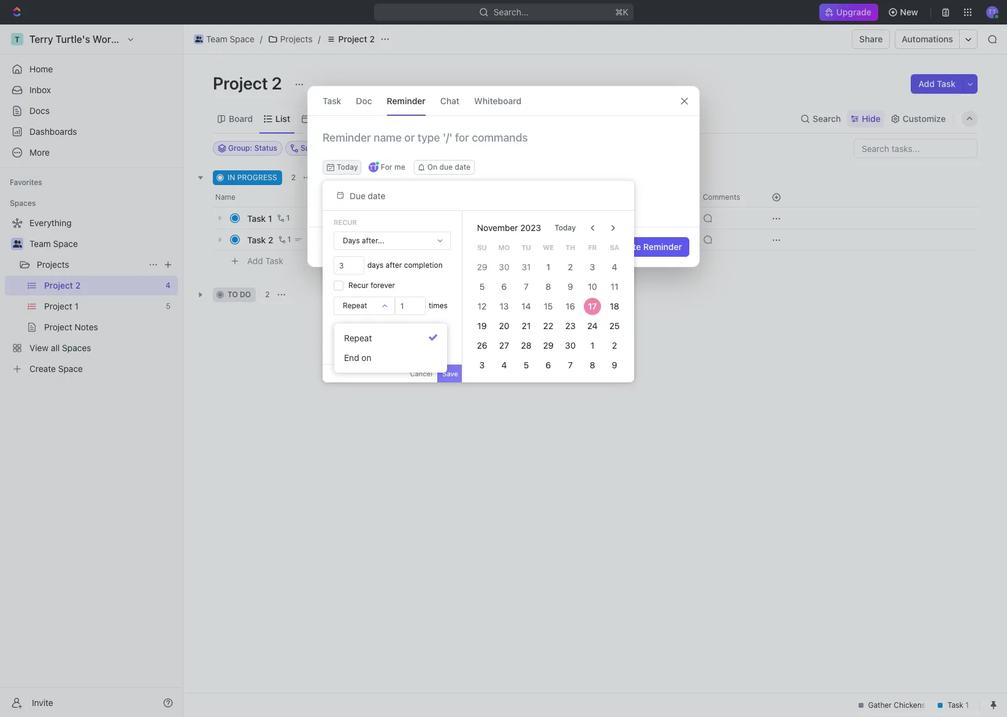 Task type: vqa. For each thing, say whether or not it's contained in the screenshot.
Inbox at the left top of page
yes



Task type: describe. For each thing, give the bounding box(es) containing it.
1 vertical spatial project
[[213, 73, 268, 93]]

progress
[[237, 173, 277, 182]]

list
[[276, 113, 290, 124]]

upgrade
[[837, 7, 872, 17]]

Reminder na﻿me or type '/' for commands text field
[[308, 131, 699, 160]]

fr
[[588, 243, 597, 251]]

add task for add task button to the top
[[919, 79, 956, 89]]

task 2
[[247, 235, 273, 245]]

customize button
[[887, 110, 950, 127]]

tree inside the sidebar navigation
[[5, 213, 178, 379]]

forever
[[371, 281, 395, 290]]

automations
[[902, 34, 953, 44]]

task up calendar
[[323, 95, 341, 106]]

gantt link
[[414, 110, 439, 127]]

today button
[[547, 218, 583, 238]]

recur for recur forever
[[348, 281, 369, 290]]

⌘k
[[615, 7, 628, 17]]

table link
[[370, 110, 394, 127]]

cancel
[[410, 370, 433, 378]]

whiteboard
[[474, 95, 522, 106]]

task down 'task 2'
[[265, 256, 283, 266]]

repeat button
[[339, 329, 442, 348]]

2 / from the left
[[318, 34, 321, 44]]

invite
[[32, 698, 53, 708]]

task up 'task 2'
[[247, 213, 266, 224]]

share
[[860, 34, 883, 44]]

in
[[228, 173, 235, 182]]

sa
[[610, 243, 619, 251]]

chat
[[440, 95, 460, 106]]

docs
[[29, 106, 50, 116]]

gantt
[[417, 113, 439, 124]]

th
[[566, 243, 575, 251]]

create reminder button
[[607, 237, 690, 257]]

home
[[29, 64, 53, 74]]

1 for task 1
[[286, 213, 290, 223]]

0 vertical spatial reminder
[[387, 95, 426, 106]]

spaces
[[10, 199, 36, 208]]

assignees button
[[496, 141, 553, 156]]

upgrade link
[[820, 4, 878, 21]]

to
[[228, 290, 238, 299]]

sidebar navigation
[[0, 25, 183, 718]]

board
[[229, 113, 253, 124]]

on
[[362, 353, 372, 363]]

do
[[240, 290, 251, 299]]

projects inside the sidebar navigation
[[37, 259, 69, 270]]

board link
[[226, 110, 253, 127]]

november
[[477, 223, 518, 233]]

0 vertical spatial add task button
[[911, 74, 963, 94]]

whiteboard button
[[474, 86, 522, 115]]

search
[[813, 113, 841, 124]]

automations button
[[896, 30, 959, 48]]

favorites
[[10, 178, 42, 187]]

add for add task button to the top
[[919, 79, 935, 89]]

repeat button
[[334, 298, 394, 315]]

tu
[[522, 243, 531, 251]]

task button
[[323, 86, 341, 115]]

1 horizontal spatial space
[[230, 34, 255, 44]]

to do
[[228, 290, 251, 299]]

end on button
[[339, 348, 442, 368]]

team space link inside tree
[[29, 234, 175, 254]]

task 1
[[247, 213, 272, 224]]

customize
[[903, 113, 946, 124]]

days after completion
[[367, 261, 443, 270]]

1 button for 1
[[275, 212, 292, 225]]



Task type: locate. For each thing, give the bounding box(es) containing it.
november 2023
[[477, 223, 541, 233]]

1 horizontal spatial project 2
[[338, 34, 375, 44]]

team space
[[206, 34, 255, 44], [29, 239, 78, 249]]

reminder
[[387, 95, 426, 106], [643, 242, 682, 252]]

project
[[338, 34, 367, 44], [213, 73, 268, 93]]

add task up due date text field
[[330, 173, 362, 182]]

0 horizontal spatial add task button
[[242, 254, 288, 269]]

team space link
[[191, 32, 258, 47], [29, 234, 175, 254]]

0 horizontal spatial team
[[29, 239, 51, 249]]

1 vertical spatial add
[[330, 173, 344, 182]]

0 vertical spatial repeat
[[343, 301, 367, 310]]

add task button down calendar link
[[315, 171, 367, 185]]

2 inside project 2 link
[[370, 34, 375, 44]]

completion
[[404, 261, 443, 270]]

1 button for 2
[[276, 234, 293, 246]]

today up th
[[555, 223, 576, 233]]

1 vertical spatial space
[[53, 239, 78, 249]]

projects link
[[265, 32, 316, 47], [37, 255, 144, 275]]

1 for task 2
[[287, 235, 291, 244]]

2
[[370, 34, 375, 44], [272, 73, 282, 93], [291, 173, 296, 182], [268, 235, 273, 245], [265, 290, 270, 299]]

favorites button
[[5, 175, 47, 190]]

new
[[900, 7, 918, 17]]

repeat inside button
[[344, 333, 372, 344]]

0 horizontal spatial team space
[[29, 239, 78, 249]]

team right user group icon
[[206, 34, 227, 44]]

calendar link
[[311, 110, 349, 127]]

hide
[[862, 113, 881, 124]]

space
[[230, 34, 255, 44], [53, 239, 78, 249]]

recur forever
[[348, 281, 395, 290]]

space right user group icon
[[230, 34, 255, 44]]

space inside the sidebar navigation
[[53, 239, 78, 249]]

we
[[543, 243, 554, 251]]

today button
[[323, 160, 361, 175]]

dashboards
[[29, 126, 77, 137]]

team space right user group icon
[[206, 34, 255, 44]]

0 horizontal spatial project
[[213, 73, 268, 93]]

1 vertical spatial add task
[[330, 173, 362, 182]]

save
[[442, 370, 458, 378]]

add for add task button to the left
[[247, 256, 263, 266]]

table
[[372, 113, 394, 124]]

1 vertical spatial recur
[[348, 281, 369, 290]]

1 right task 1
[[286, 213, 290, 223]]

1 button right 'task 2'
[[276, 234, 293, 246]]

team right user group image
[[29, 239, 51, 249]]

add task button up customize
[[911, 74, 963, 94]]

0 vertical spatial projects link
[[265, 32, 316, 47]]

task
[[937, 79, 956, 89], [323, 95, 341, 106], [346, 173, 362, 182], [247, 213, 266, 224], [247, 235, 266, 245], [265, 256, 283, 266]]

project 2 link
[[323, 32, 378, 47]]

projects link inside the sidebar navigation
[[37, 255, 144, 275]]

/
[[260, 34, 263, 44], [318, 34, 321, 44]]

reminder right create
[[643, 242, 682, 252]]

team inside the sidebar navigation
[[29, 239, 51, 249]]

1 right 'task 2'
[[287, 235, 291, 244]]

chat button
[[440, 86, 460, 115]]

0 horizontal spatial projects link
[[37, 255, 144, 275]]

0 vertical spatial project 2
[[338, 34, 375, 44]]

add down 'task 2'
[[247, 256, 263, 266]]

2 horizontal spatial add task
[[919, 79, 956, 89]]

projects
[[280, 34, 313, 44], [37, 259, 69, 270]]

1 horizontal spatial add
[[330, 173, 344, 182]]

0 vertical spatial team space link
[[191, 32, 258, 47]]

doc button
[[356, 86, 372, 115]]

inbox
[[29, 85, 51, 95]]

tree
[[5, 213, 178, 379]]

reminder up gantt link
[[387, 95, 426, 106]]

team space inside the sidebar navigation
[[29, 239, 78, 249]]

mo
[[499, 243, 510, 251]]

reminder button
[[387, 86, 426, 115]]

1 horizontal spatial project
[[338, 34, 367, 44]]

0 vertical spatial add task
[[919, 79, 956, 89]]

today inside today dropdown button
[[337, 163, 358, 172]]

1 vertical spatial 1 button
[[276, 234, 293, 246]]

2 vertical spatial add task
[[247, 256, 283, 266]]

1 vertical spatial projects link
[[37, 255, 144, 275]]

1 vertical spatial repeat
[[344, 333, 372, 344]]

after
[[386, 261, 402, 270]]

team
[[206, 34, 227, 44], [29, 239, 51, 249]]

1 up 'task 2'
[[268, 213, 272, 224]]

0 vertical spatial today
[[337, 163, 358, 172]]

0 vertical spatial space
[[230, 34, 255, 44]]

team space right user group image
[[29, 239, 78, 249]]

task up due date text field
[[346, 173, 362, 182]]

end
[[344, 353, 359, 363]]

doc
[[356, 95, 372, 106]]

share button
[[852, 29, 890, 49]]

su
[[477, 243, 487, 251]]

1 horizontal spatial today
[[555, 223, 576, 233]]

space right user group image
[[53, 239, 78, 249]]

Search tasks... text field
[[855, 139, 977, 158]]

0 vertical spatial add
[[919, 79, 935, 89]]

dialog containing task
[[307, 86, 700, 267]]

1 horizontal spatial reminder
[[643, 242, 682, 252]]

dialog
[[307, 86, 700, 267]]

calendar
[[313, 113, 349, 124]]

recur up repeat dropdown button
[[348, 281, 369, 290]]

0 vertical spatial team
[[206, 34, 227, 44]]

1 vertical spatial team space
[[29, 239, 78, 249]]

1 / from the left
[[260, 34, 263, 44]]

search...
[[494, 7, 528, 17]]

days
[[367, 261, 384, 270]]

task down task 1
[[247, 235, 266, 245]]

None field
[[334, 256, 364, 275], [395, 297, 426, 315], [334, 256, 364, 275], [395, 297, 426, 315]]

0 horizontal spatial reminder
[[387, 95, 426, 106]]

new button
[[883, 2, 926, 22]]

2 horizontal spatial add task button
[[911, 74, 963, 94]]

docs link
[[5, 101, 178, 121]]

2 horizontal spatial add
[[919, 79, 935, 89]]

1 vertical spatial project 2
[[213, 73, 286, 93]]

0 horizontal spatial space
[[53, 239, 78, 249]]

dashboards link
[[5, 122, 178, 142]]

0 vertical spatial projects
[[280, 34, 313, 44]]

add task up customize
[[919, 79, 956, 89]]

1 vertical spatial team space link
[[29, 234, 175, 254]]

recur
[[334, 218, 357, 226], [348, 281, 369, 290]]

repeat up end on
[[344, 333, 372, 344]]

add down calendar link
[[330, 173, 344, 182]]

inbox link
[[5, 80, 178, 100]]

0 vertical spatial 1 button
[[275, 212, 292, 225]]

search button
[[797, 110, 845, 127]]

repeat inside dropdown button
[[343, 301, 367, 310]]

1 vertical spatial today
[[555, 223, 576, 233]]

add up customize
[[919, 79, 935, 89]]

home link
[[5, 60, 178, 79]]

add task for add task button to the left
[[247, 256, 283, 266]]

1 horizontal spatial team
[[206, 34, 227, 44]]

1 vertical spatial projects
[[37, 259, 69, 270]]

add task button
[[911, 74, 963, 94], [315, 171, 367, 185], [242, 254, 288, 269]]

1 button
[[275, 212, 292, 225], [276, 234, 293, 246]]

1 horizontal spatial team space link
[[191, 32, 258, 47]]

0 vertical spatial project
[[338, 34, 367, 44]]

1 horizontal spatial team space
[[206, 34, 255, 44]]

tree containing team space
[[5, 213, 178, 379]]

hide button
[[847, 110, 885, 127]]

0 horizontal spatial team space link
[[29, 234, 175, 254]]

end on
[[344, 353, 372, 363]]

1 horizontal spatial add task button
[[315, 171, 367, 185]]

1 button right task 1
[[275, 212, 292, 225]]

2 vertical spatial add
[[247, 256, 263, 266]]

today
[[337, 163, 358, 172], [555, 223, 576, 233]]

0 horizontal spatial add
[[247, 256, 263, 266]]

create
[[614, 242, 641, 252]]

today inside today button
[[555, 223, 576, 233]]

0 vertical spatial team space
[[206, 34, 255, 44]]

Due date text field
[[350, 190, 452, 201]]

create reminder
[[614, 242, 682, 252]]

task up customize
[[937, 79, 956, 89]]

2 vertical spatial add task button
[[242, 254, 288, 269]]

user group image
[[13, 240, 22, 248]]

1 horizontal spatial projects
[[280, 34, 313, 44]]

0 horizontal spatial /
[[260, 34, 263, 44]]

recur down today dropdown button
[[334, 218, 357, 226]]

add task down 'task 2'
[[247, 256, 283, 266]]

reminder inside 'button'
[[643, 242, 682, 252]]

today down calendar
[[337, 163, 358, 172]]

1 vertical spatial team
[[29, 239, 51, 249]]

list link
[[273, 110, 290, 127]]

user group image
[[195, 36, 203, 42]]

0 horizontal spatial project 2
[[213, 73, 286, 93]]

2023
[[520, 223, 541, 233]]

add task button down 'task 2'
[[242, 254, 288, 269]]

1 vertical spatial add task button
[[315, 171, 367, 185]]

0 horizontal spatial today
[[337, 163, 358, 172]]

0 horizontal spatial projects
[[37, 259, 69, 270]]

0 horizontal spatial add task
[[247, 256, 283, 266]]

times
[[429, 301, 448, 310]]

1
[[268, 213, 272, 224], [286, 213, 290, 223], [287, 235, 291, 244]]

1 horizontal spatial /
[[318, 34, 321, 44]]

assignees
[[511, 144, 548, 153]]

add task
[[919, 79, 956, 89], [330, 173, 362, 182], [247, 256, 283, 266]]

recur for recur
[[334, 218, 357, 226]]

repeat down recur forever
[[343, 301, 367, 310]]

1 horizontal spatial add task
[[330, 173, 362, 182]]

0 vertical spatial recur
[[334, 218, 357, 226]]

1 horizontal spatial projects link
[[265, 32, 316, 47]]

in progress
[[228, 173, 277, 182]]

1 vertical spatial reminder
[[643, 242, 682, 252]]



